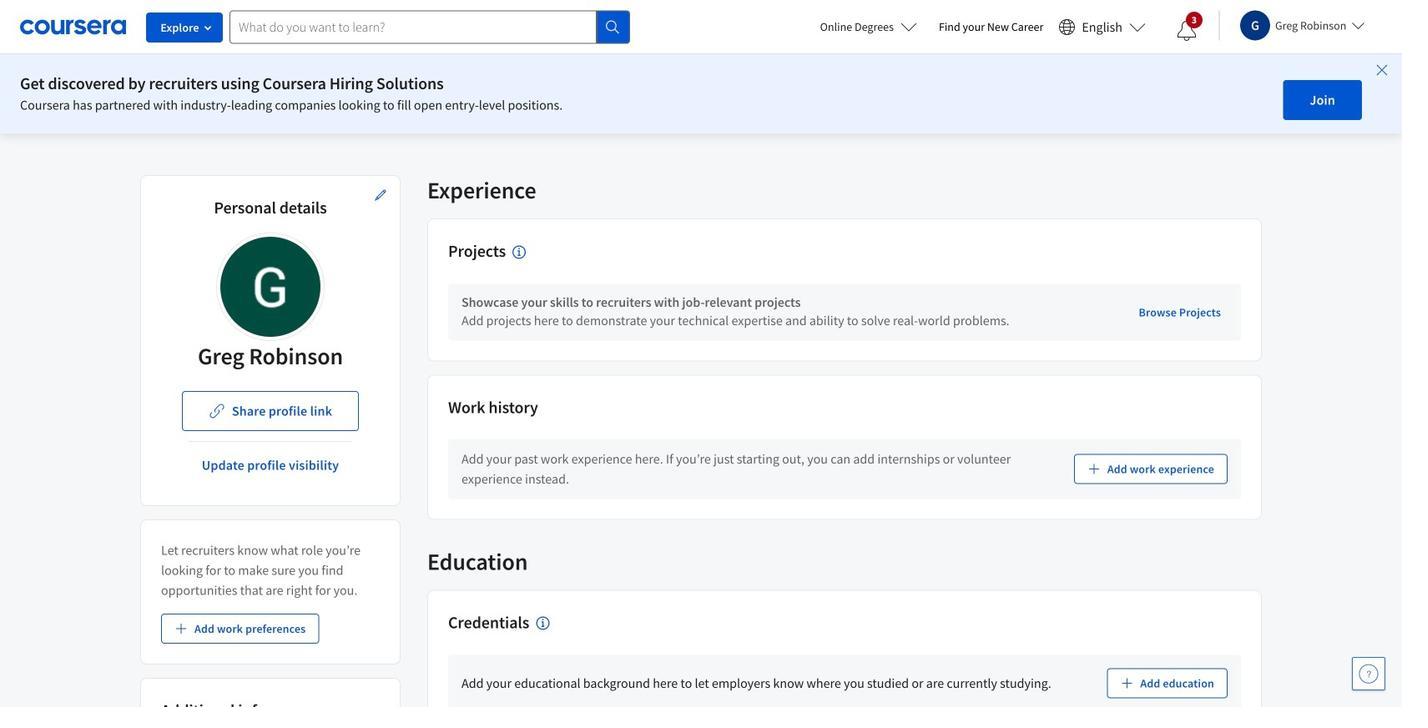 Task type: vqa. For each thing, say whether or not it's contained in the screenshot.
DATA
no



Task type: describe. For each thing, give the bounding box(es) containing it.
coursera image
[[20, 14, 126, 40]]

information about the projects section image
[[513, 246, 526, 259]]

help center image
[[1359, 664, 1379, 684]]

What do you want to learn? text field
[[230, 10, 597, 44]]



Task type: locate. For each thing, give the bounding box(es) containing it.
None search field
[[230, 10, 630, 44]]

edit personal details. image
[[374, 189, 387, 202]]

information about credentials section image
[[536, 617, 549, 631]]

profile photo image
[[220, 237, 320, 337]]



